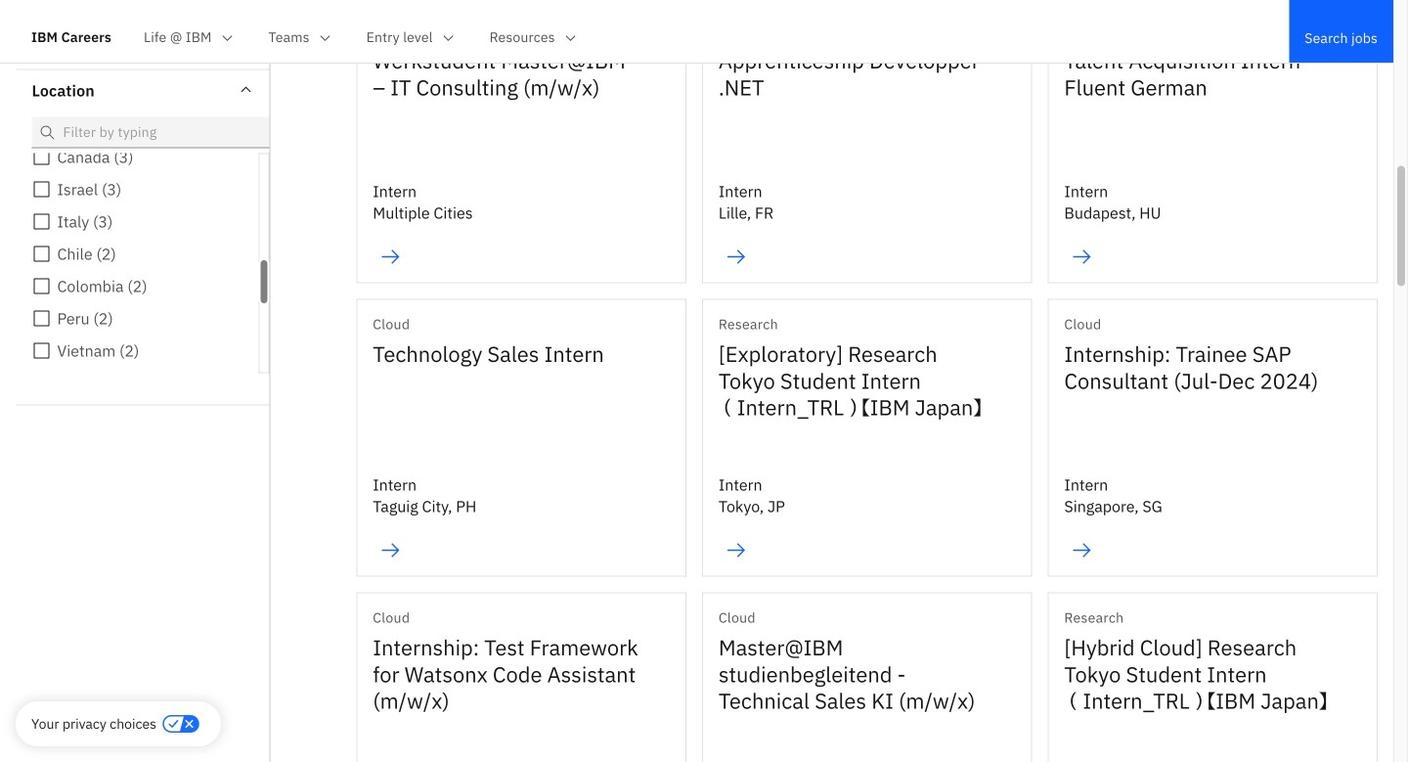 Task type: locate. For each thing, give the bounding box(es) containing it.
your privacy choices element
[[31, 713, 156, 735]]



